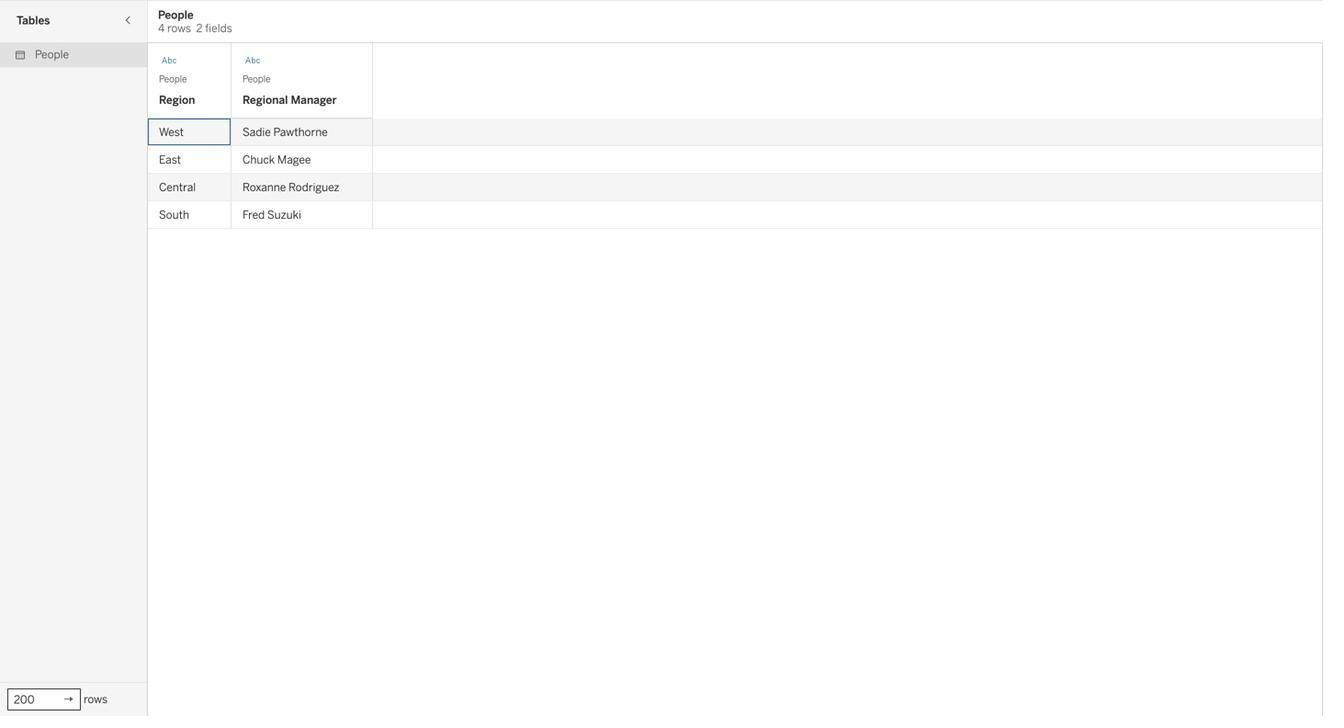 Task type: vqa. For each thing, say whether or not it's contained in the screenshot.
'rows' inside the people 4 rows  2 fields
yes



Task type: describe. For each thing, give the bounding box(es) containing it.
east
[[159, 153, 181, 166]]

suzuki
[[267, 208, 301, 222]]

magee
[[277, 153, 311, 166]]

row containing east
[[148, 146, 1323, 174]]

view data table grid
[[148, 43, 1323, 716]]

row group containing west
[[148, 119, 1323, 229]]

fred suzuki
[[243, 208, 301, 222]]

rodriguez
[[289, 181, 340, 194]]

roxanne
[[243, 181, 286, 194]]

south
[[159, 208, 189, 222]]

string image
[[243, 51, 261, 70]]

row containing south
[[148, 201, 1323, 229]]

tables
[[17, 14, 50, 27]]

people region
[[159, 74, 195, 107]]

pawthorne
[[273, 125, 328, 139]]

people for people region
[[159, 74, 187, 85]]

1 vertical spatial rows
[[84, 693, 108, 706]]

people 4 rows  2 fields
[[158, 8, 232, 35]]

rows text field
[[7, 688, 81, 711]]

fred
[[243, 208, 265, 222]]

chuck
[[243, 153, 275, 166]]

central
[[159, 181, 196, 194]]

sadie
[[243, 125, 271, 139]]



Task type: locate. For each thing, give the bounding box(es) containing it.
rows
[[167, 22, 191, 35], [84, 693, 108, 706]]

string image
[[159, 51, 177, 70]]

3 row from the top
[[148, 174, 1323, 201]]

people inside row group
[[35, 48, 69, 61]]

2 row from the top
[[148, 146, 1323, 174]]

people for people
[[35, 48, 69, 61]]

people inside people region
[[159, 74, 187, 85]]

4 row from the top
[[148, 201, 1323, 229]]

0 vertical spatial rows
[[167, 22, 191, 35]]

people left 2 at left
[[158, 8, 194, 22]]

row containing west
[[148, 119, 1323, 146]]

chuck magee
[[243, 153, 311, 166]]

rows right 4
[[167, 22, 191, 35]]

rows inside people 4 rows  2 fields
[[167, 22, 191, 35]]

0 horizontal spatial rows
[[84, 693, 108, 706]]

regional
[[243, 93, 288, 107]]

roxanne rodriguez
[[243, 181, 340, 194]]

people for people 4 rows  2 fields
[[158, 8, 194, 22]]

rows right rows text field
[[84, 693, 108, 706]]

people
[[158, 8, 194, 22], [35, 48, 69, 61], [159, 74, 187, 85], [243, 74, 271, 85]]

1 horizontal spatial rows
[[167, 22, 191, 35]]

west
[[159, 125, 184, 139]]

region
[[159, 93, 195, 107]]

people row group
[[0, 42, 147, 67]]

sadie pawthorne
[[243, 125, 328, 139]]

people inside people regional manager
[[243, 74, 271, 85]]

people inside people 4 rows  2 fields
[[158, 8, 194, 22]]

2
[[196, 22, 203, 35]]

1 row from the top
[[148, 119, 1323, 146]]

fields
[[205, 22, 232, 35]]

row group
[[148, 119, 1323, 229]]

people down string image
[[159, 74, 187, 85]]

manager
[[291, 93, 337, 107]]

row
[[148, 119, 1323, 146], [148, 146, 1323, 174], [148, 174, 1323, 201], [148, 201, 1323, 229]]

people down tables
[[35, 48, 69, 61]]

4
[[158, 22, 165, 35]]

people regional manager
[[243, 74, 337, 107]]

people down string icon
[[243, 74, 271, 85]]

people for people regional manager
[[243, 74, 271, 85]]

people table element
[[0, 42, 147, 67]]

row containing central
[[148, 174, 1323, 201]]



